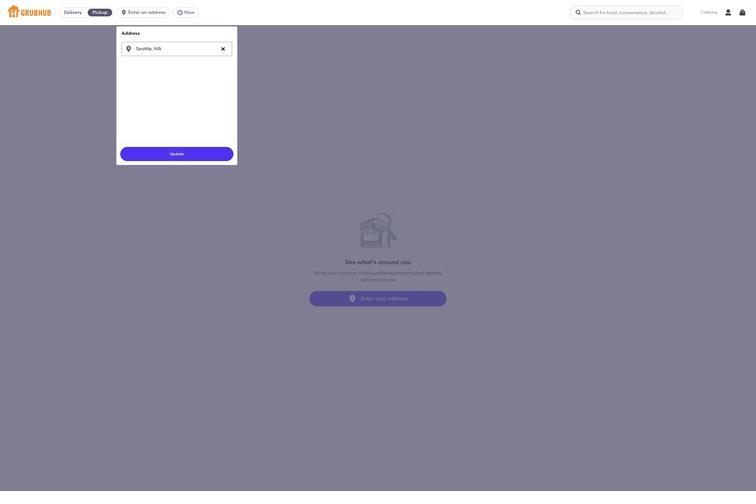 Task type: vqa. For each thing, say whether or not it's contained in the screenshot.
the middle Seattle
no



Task type: describe. For each thing, give the bounding box(es) containing it.
Enter an address search field
[[122, 42, 232, 56]]

enter for enter your address
[[361, 296, 374, 302]]

update
[[170, 152, 184, 156]]

1 horizontal spatial you
[[401, 259, 411, 266]]

an
[[141, 10, 147, 15]]

address
[[122, 31, 140, 36]]

delivery
[[425, 271, 442, 276]]

us
[[374, 271, 379, 276]]

share your location to help us find restaurants and delivery options near you
[[314, 271, 442, 283]]

to
[[358, 271, 362, 276]]

main navigation navigation
[[0, 0, 756, 492]]

address for enter an address
[[148, 10, 166, 15]]

now
[[184, 10, 195, 15]]

pickup button
[[86, 7, 114, 18]]

catering
[[701, 10, 718, 15]]

what's
[[357, 259, 377, 266]]

your for enter
[[376, 296, 387, 302]]

restaurants
[[389, 271, 414, 276]]

around
[[378, 259, 399, 266]]

address for enter your address
[[388, 296, 408, 302]]

see what's around you
[[345, 259, 411, 266]]

delivery
[[64, 10, 82, 15]]

near
[[377, 277, 387, 283]]

find
[[380, 271, 388, 276]]



Task type: locate. For each thing, give the bounding box(es) containing it.
enter
[[128, 10, 140, 15], [361, 296, 374, 302]]

you right near
[[389, 277, 396, 283]]

share
[[314, 271, 327, 276]]

your
[[328, 271, 338, 276], [376, 296, 387, 302]]

your right share on the bottom left of the page
[[328, 271, 338, 276]]

address
[[148, 10, 166, 15], [388, 296, 408, 302]]

1 horizontal spatial enter
[[361, 296, 374, 302]]

now button
[[173, 7, 201, 18]]

svg image inside enter an address button
[[121, 9, 127, 16]]

position icon image
[[348, 294, 357, 304]]

address inside button
[[388, 296, 408, 302]]

1 vertical spatial address
[[388, 296, 408, 302]]

help
[[363, 271, 373, 276]]

enter inside "enter your address" button
[[361, 296, 374, 302]]

0 horizontal spatial enter
[[128, 10, 140, 15]]

svg image inside now button
[[177, 9, 183, 16]]

options
[[360, 277, 376, 283]]

1 vertical spatial your
[[376, 296, 387, 302]]

you
[[401, 259, 411, 266], [389, 277, 396, 283]]

and
[[415, 271, 424, 276]]

your down near
[[376, 296, 387, 302]]

your for share
[[328, 271, 338, 276]]

delivery button
[[59, 7, 86, 18]]

0 horizontal spatial address
[[148, 10, 166, 15]]

enter your address button
[[310, 291, 447, 307]]

0 vertical spatial address
[[148, 10, 166, 15]]

1 vertical spatial you
[[389, 277, 396, 283]]

svg image
[[739, 9, 747, 16], [121, 9, 127, 16], [177, 9, 183, 16], [575, 9, 582, 16], [125, 45, 133, 53]]

0 horizontal spatial you
[[389, 277, 396, 283]]

enter left an
[[128, 10, 140, 15]]

address right an
[[148, 10, 166, 15]]

enter an address
[[128, 10, 166, 15]]

address down restaurants on the bottom right
[[388, 296, 408, 302]]

0 vertical spatial your
[[328, 271, 338, 276]]

catering button
[[696, 5, 722, 20]]

1 horizontal spatial your
[[376, 296, 387, 302]]

1 horizontal spatial address
[[388, 296, 408, 302]]

address inside button
[[148, 10, 166, 15]]

1 vertical spatial enter
[[361, 296, 374, 302]]

enter your address
[[361, 296, 408, 302]]

enter inside enter an address button
[[128, 10, 140, 15]]

update button
[[120, 147, 234, 161]]

0 horizontal spatial your
[[328, 271, 338, 276]]

enter for enter an address
[[128, 10, 140, 15]]

enter right position icon
[[361, 296, 374, 302]]

location
[[339, 271, 357, 276]]

enter an address button
[[116, 7, 173, 18]]

your inside share your location to help us find restaurants and delivery options near you
[[328, 271, 338, 276]]

svg image
[[221, 46, 226, 51]]

your inside button
[[376, 296, 387, 302]]

you up restaurants on the bottom right
[[401, 259, 411, 266]]

you inside share your location to help us find restaurants and delivery options near you
[[389, 277, 396, 283]]

0 vertical spatial enter
[[128, 10, 140, 15]]

see
[[345, 259, 356, 266]]

pickup
[[92, 10, 108, 15]]

0 vertical spatial you
[[401, 259, 411, 266]]



